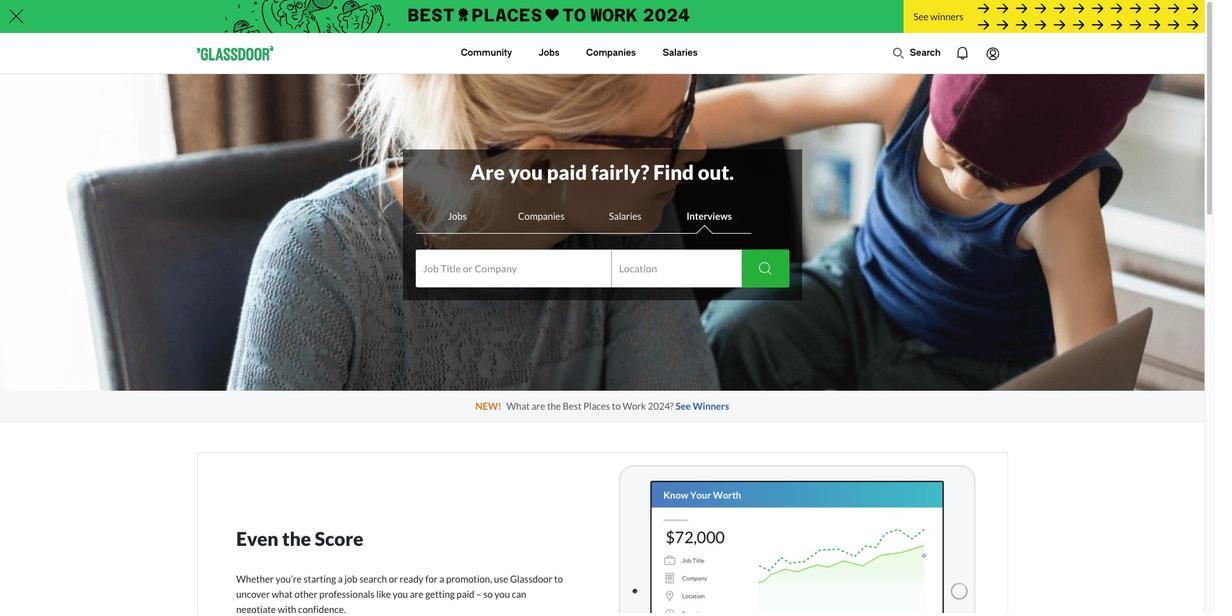 Task type: vqa. For each thing, say whether or not it's contained in the screenshot.
'residents'
no



Task type: locate. For each thing, give the bounding box(es) containing it.
see
[[914, 11, 929, 22], [676, 401, 691, 412]]

you right so
[[495, 589, 510, 600]]

you right like
[[393, 589, 408, 600]]

see right 2024? on the bottom right
[[676, 401, 691, 412]]

are down ready on the left bottom of the page
[[410, 589, 424, 600]]

other
[[295, 589, 318, 600]]

0 horizontal spatial to
[[554, 573, 563, 585]]

whether
[[236, 573, 274, 585]]

1 horizontal spatial see
[[914, 11, 929, 22]]

lottie animation container image
[[978, 38, 1008, 68], [978, 38, 1008, 68]]

lottie animation container image
[[410, 33, 462, 72], [410, 33, 462, 72], [947, 38, 978, 68], [947, 38, 978, 68], [892, 47, 905, 60], [892, 47, 905, 60]]

you
[[509, 159, 543, 184], [393, 589, 408, 600], [495, 589, 510, 600]]

0 horizontal spatial jobs
[[448, 210, 467, 222]]

companies right jobs link
[[586, 48, 636, 58]]

companies up keyword field
[[518, 210, 565, 222]]

paid left fairly?
[[547, 159, 587, 184]]

1 vertical spatial paid
[[457, 589, 475, 600]]

1 vertical spatial are
[[410, 589, 424, 600]]

0 vertical spatial the
[[547, 401, 561, 412]]

even the score
[[236, 527, 364, 550]]

1 none field from the left
[[416, 249, 612, 287]]

even
[[236, 527, 279, 550]]

1 horizontal spatial a
[[440, 573, 444, 585]]

2 a from the left
[[440, 573, 444, 585]]

to left work
[[612, 401, 621, 412]]

0 horizontal spatial companies
[[518, 210, 565, 222]]

search button
[[886, 41, 947, 66]]

Keyword field
[[423, 249, 604, 287]]

0 vertical spatial see
[[914, 11, 929, 22]]

to right the glassdoor
[[554, 573, 563, 585]]

0 vertical spatial are
[[532, 401, 545, 412]]

0 vertical spatial companies
[[586, 48, 636, 58]]

a right for
[[440, 573, 444, 585]]

1 vertical spatial to
[[554, 573, 563, 585]]

paid inside whether you're starting a job search or ready for a promotion, use glassdoor to uncover what other professionals like you are getting paid – so you can negotiate with confidence.
[[457, 589, 475, 600]]

discover salaries image
[[608, 458, 987, 614]]

jobs
[[539, 48, 560, 58], [448, 210, 467, 222]]

with
[[278, 604, 296, 614]]

the
[[547, 401, 561, 412], [282, 527, 311, 550]]

0 horizontal spatial paid
[[457, 589, 475, 600]]

score
[[315, 527, 364, 550]]

see left winners
[[914, 11, 929, 22]]

the left best
[[547, 401, 561, 412]]

best
[[563, 401, 582, 412]]

companies
[[586, 48, 636, 58], [518, 210, 565, 222]]

paid left –
[[457, 589, 475, 600]]

a
[[338, 573, 343, 585], [440, 573, 444, 585]]

0 horizontal spatial a
[[338, 573, 343, 585]]

2 none field from the left
[[612, 249, 742, 287]]

None field
[[416, 249, 612, 287], [612, 249, 742, 287]]

1 vertical spatial see
[[676, 401, 691, 412]]

salaries
[[663, 48, 698, 58], [609, 210, 642, 222]]

what
[[507, 401, 530, 412]]

interviews
[[687, 210, 732, 222]]

are
[[532, 401, 545, 412], [410, 589, 424, 600]]

paid
[[547, 159, 587, 184], [457, 589, 475, 600]]

0 horizontal spatial the
[[282, 527, 311, 550]]

0 horizontal spatial are
[[410, 589, 424, 600]]

glassdoor
[[510, 573, 553, 585]]

are right what
[[532, 401, 545, 412]]

–
[[476, 589, 482, 600]]

0 vertical spatial paid
[[547, 159, 587, 184]]

Location field
[[619, 249, 735, 287]]

community link
[[461, 33, 512, 74]]

1 horizontal spatial to
[[612, 401, 621, 412]]

1 horizontal spatial the
[[547, 401, 561, 412]]

none field keyword
[[416, 249, 612, 287]]

uncover
[[236, 589, 270, 600]]

a left the job
[[338, 573, 343, 585]]

0 vertical spatial salaries
[[663, 48, 698, 58]]

to
[[612, 401, 621, 412], [554, 573, 563, 585]]

the right the even
[[282, 527, 311, 550]]

0 horizontal spatial salaries
[[609, 210, 642, 222]]

winners
[[693, 401, 729, 412]]

1 horizontal spatial jobs
[[539, 48, 560, 58]]

salaries link
[[663, 33, 698, 74]]

1 vertical spatial companies
[[518, 210, 565, 222]]

search
[[910, 48, 941, 58]]



Task type: describe. For each thing, give the bounding box(es) containing it.
0 horizontal spatial see
[[676, 401, 691, 412]]

to inside whether you're starting a job search or ready for a promotion, use glassdoor to uncover what other professionals like you are getting paid – so you can negotiate with confidence.
[[554, 573, 563, 585]]

1 horizontal spatial are
[[532, 401, 545, 412]]

companies link
[[586, 33, 636, 74]]

you're
[[276, 573, 302, 585]]

homepage highlight image image
[[579, 300, 626, 316]]

can
[[512, 589, 527, 600]]

1 horizontal spatial companies
[[586, 48, 636, 58]]

are you paid fairly? find out.
[[471, 159, 734, 184]]

ready
[[400, 573, 424, 585]]

search
[[359, 573, 387, 585]]

use
[[494, 573, 509, 585]]

professionals
[[319, 589, 375, 600]]

getting
[[425, 589, 455, 600]]

1 horizontal spatial paid
[[547, 159, 587, 184]]

promotion,
[[446, 573, 492, 585]]

1 horizontal spatial salaries
[[663, 48, 698, 58]]

you right are
[[509, 159, 543, 184]]

starting
[[304, 573, 336, 585]]

are inside whether you're starting a job search or ready for a promotion, use glassdoor to uncover what other professionals like you are getting paid – so you can negotiate with confidence.
[[410, 589, 424, 600]]

what
[[272, 589, 293, 600]]

0 vertical spatial to
[[612, 401, 621, 412]]

so
[[484, 589, 493, 600]]

winners
[[931, 11, 964, 22]]

1 vertical spatial jobs
[[448, 210, 467, 222]]

confidence.
[[298, 604, 346, 614]]

new!
[[476, 401, 502, 412]]

like
[[376, 589, 391, 600]]

jobs link
[[539, 33, 560, 74]]

see winners link
[[904, 0, 1205, 34]]

1 vertical spatial salaries
[[609, 210, 642, 222]]

2024?
[[648, 401, 674, 412]]

places
[[584, 401, 610, 412]]

community
[[461, 48, 512, 58]]

whether you're starting a job search or ready for a promotion, use glassdoor to uncover what other professionals like you are getting paid – so you can negotiate with confidence.
[[236, 573, 563, 614]]

1 vertical spatial the
[[282, 527, 311, 550]]

new! what are the best places to work 2024? see winners
[[476, 401, 729, 412]]

are
[[471, 159, 505, 184]]

none field location
[[612, 249, 742, 287]]

0 vertical spatial jobs
[[539, 48, 560, 58]]

out.
[[698, 159, 734, 184]]

for
[[425, 573, 438, 585]]

or
[[389, 573, 398, 585]]

negotiate
[[236, 604, 276, 614]]

job
[[345, 573, 358, 585]]

work
[[623, 401, 646, 412]]

see winners
[[914, 11, 964, 22]]

find
[[653, 159, 694, 184]]

fairly?
[[591, 159, 650, 184]]

1 a from the left
[[338, 573, 343, 585]]



